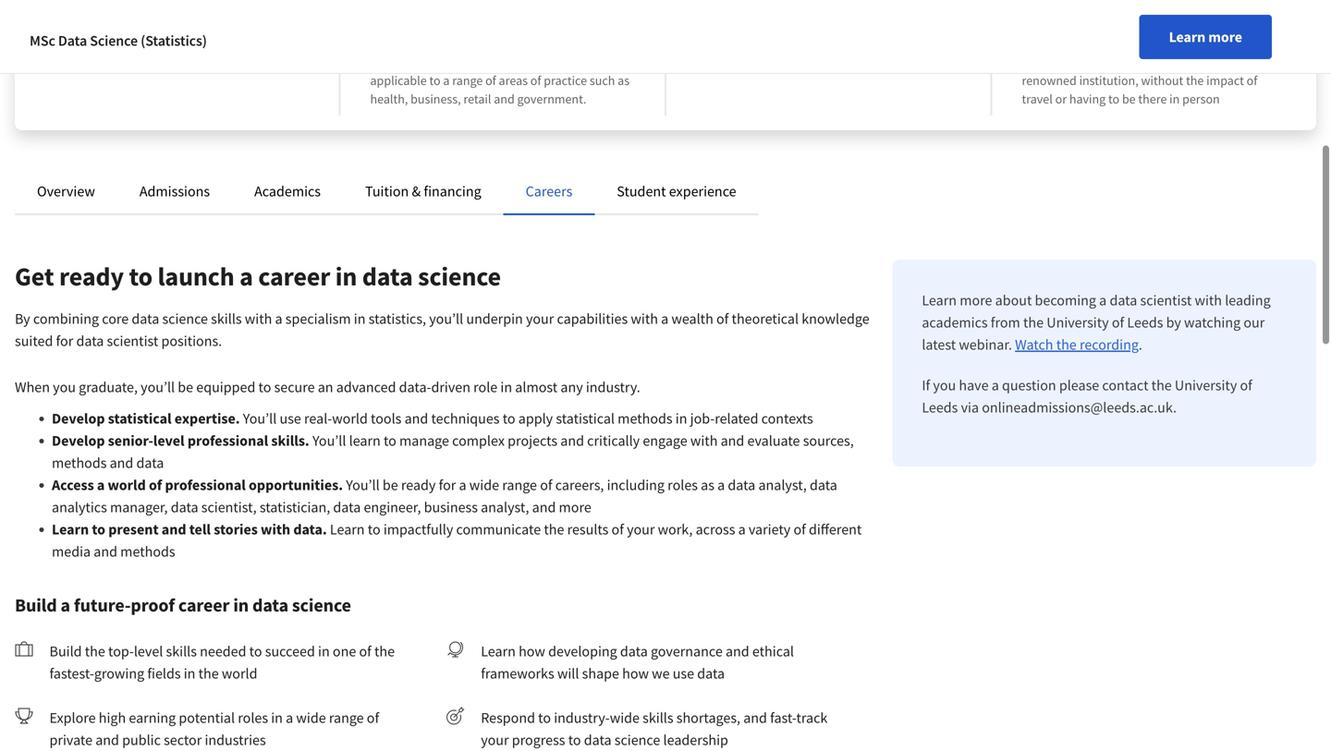 Task type: vqa. For each thing, say whether or not it's contained in the screenshot.
of
yes



Task type: locate. For each thing, give the bounding box(es) containing it.
methods up engage
[[618, 410, 673, 428]]

scientist down the core at the left top
[[107, 332, 158, 351]]

a inside explore high earning potential roles in a wide range of private and public sector industries
[[286, 709, 293, 728]]

data up learn to present and tell stories with data.
[[171, 499, 198, 517]]

of inside by combining core data science skills with a specialism in statistics, you'll underpin your capabilities with a wealth of theoretical knowledge suited for data scientist positions.
[[717, 310, 729, 328]]

0 horizontal spatial leeds
[[922, 399, 959, 417]]

and
[[547, 54, 568, 70], [494, 91, 515, 107], [405, 410, 429, 428], [561, 432, 585, 450], [721, 432, 745, 450], [110, 454, 133, 473], [532, 499, 556, 517], [162, 521, 186, 539], [94, 543, 117, 561], [726, 643, 750, 661], [744, 709, 768, 728], [95, 732, 119, 750]]

1 vertical spatial analyst,
[[481, 499, 529, 517]]

0 horizontal spatial ready
[[59, 260, 124, 293]]

university inside learn more about becoming a data scientist with leading academics from the university of leeds by watching our latest webinar.
[[1047, 314, 1110, 332]]

data down the industry-
[[584, 732, 612, 750]]

tell
[[189, 521, 211, 539]]

manager,
[[110, 499, 168, 517]]

science up positions. on the top of page
[[162, 310, 208, 328]]

you'll learn to manage complex projects and critically engage with and evaluate sources, methods and data
[[52, 432, 854, 473]]

your down respond
[[481, 732, 509, 750]]

0 vertical spatial leeds
[[1128, 314, 1164, 332]]

how left we
[[623, 665, 649, 684]]

0 vertical spatial methods
[[618, 410, 673, 428]]

the up person
[[1187, 72, 1205, 89]]

present
[[108, 521, 159, 539]]

0 horizontal spatial scientist
[[107, 332, 158, 351]]

watch the recording link
[[1016, 336, 1139, 354]]

1 vertical spatial be
[[178, 378, 193, 397]]

2 horizontal spatial be
[[1123, 91, 1136, 107]]

1 horizontal spatial wide
[[470, 476, 500, 495]]

contexts
[[762, 410, 814, 428]]

from inside learn more about becoming a data scientist with leading academics from the university of leeds by watching our latest webinar.
[[991, 314, 1021, 332]]

to inside master of science build in-demand statistical  skills and expertise applicable to a range of areas of practice such as health, business, retail and government.
[[430, 72, 441, 89]]

be up the engineer,
[[383, 476, 398, 495]]

a inside learn to impactfully communicate the results of your work, across a variety of different media and methods
[[739, 521, 746, 539]]

to inside you'll learn to manage complex projects and critically engage with and evaluate sources, methods and data
[[384, 432, 397, 450]]

scientist inside by combining core data science skills with a specialism in statistics, you'll underpin your capabilities with a wealth of theoretical knowledge suited for data scientist positions.
[[107, 332, 158, 351]]

0 vertical spatial from
[[1161, 54, 1187, 70]]

1 horizontal spatial how
[[623, 665, 649, 684]]

1 horizontal spatial you
[[934, 376, 957, 395]]

1 vertical spatial develop
[[52, 432, 105, 450]]

science left leadership
[[615, 732, 661, 750]]

to up business,
[[430, 72, 441, 89]]

with inside you'll learn to manage complex projects and critically engage with and evaluate sources, methods and data
[[691, 432, 718, 450]]

roles up industries
[[238, 709, 268, 728]]

0 vertical spatial ready
[[59, 260, 124, 293]]

and up practice
[[547, 54, 568, 70]]

1 vertical spatial leeds
[[922, 399, 959, 417]]

methods inside learn to impactfully communicate the results of your work, across a variety of different media and methods
[[120, 543, 175, 561]]

data-
[[399, 378, 431, 397]]

of inside 'if you have a question please contact the university of leeds via onlineadmissions@leeds.ac.uk.'
[[1241, 376, 1253, 395]]

to right needed
[[249, 643, 262, 661]]

and right media
[[94, 543, 117, 561]]

leading
[[1226, 291, 1272, 310]]

in left the job-
[[676, 410, 688, 428]]

0 horizontal spatial more
[[559, 499, 592, 517]]

more for learn more
[[1209, 28, 1243, 46]]

data inside learn more about becoming a data scientist with leading academics from the university of leeds by watching our latest webinar.
[[1110, 291, 1138, 310]]

world inside build the top-level skills needed to succeed in one of the fastest-growing fields in the world
[[222, 665, 258, 684]]

any
[[561, 378, 583, 397]]

wide
[[470, 476, 500, 495], [296, 709, 326, 728], [610, 709, 640, 728]]

in left statistics, at the top left
[[354, 310, 366, 328]]

watch the recording .
[[1016, 336, 1143, 354]]

you'll up skills.
[[243, 410, 277, 428]]

be left there
[[1123, 91, 1136, 107]]

1 vertical spatial as
[[701, 476, 715, 495]]

0 vertical spatial range
[[453, 72, 483, 89]]

use up skills.
[[280, 410, 301, 428]]

as right such
[[618, 72, 630, 89]]

a
[[1050, 54, 1057, 70], [1190, 54, 1196, 70], [443, 72, 450, 89], [240, 260, 253, 293], [1100, 291, 1107, 310], [275, 310, 283, 328], [661, 310, 669, 328], [992, 376, 1000, 395], [97, 476, 105, 495], [459, 476, 467, 495], [718, 476, 725, 495], [739, 521, 746, 539], [61, 594, 70, 617], [286, 709, 293, 728]]

travel
[[1023, 91, 1053, 107]]

when you graduate, you'll be equipped to secure an advanced data-driven role in almost any industry.
[[15, 378, 641, 397]]

build up applicable
[[370, 54, 399, 70]]

world down needed
[[222, 665, 258, 684]]

build down media
[[15, 594, 57, 617]]

level down expertise.
[[153, 432, 185, 450]]

1 horizontal spatial use
[[673, 665, 695, 684]]

the down needed
[[199, 665, 219, 684]]

professional up scientist,
[[165, 476, 246, 495]]

science up one
[[292, 594, 351, 617]]

world
[[332, 410, 368, 428], [108, 476, 146, 495], [222, 665, 258, 684]]

institution,
[[1080, 72, 1139, 89]]

science inside by combining core data science skills with a specialism in statistics, you'll underpin your capabilities with a wealth of theoretical knowledge suited for data scientist positions.
[[162, 310, 208, 328]]

skills inside master of science build in-demand statistical  skills and expertise applicable to a range of areas of practice such as health, business, retail and government.
[[517, 54, 545, 70]]

0 horizontal spatial roles
[[238, 709, 268, 728]]

in right there
[[1170, 91, 1180, 107]]

we
[[652, 665, 670, 684]]

1 horizontal spatial scientist
[[1141, 291, 1193, 310]]

how
[[519, 643, 546, 661], [623, 665, 649, 684]]

0 vertical spatial your
[[526, 310, 554, 328]]

scientist,
[[201, 499, 257, 517]]

0 vertical spatial scientist
[[1141, 291, 1193, 310]]

2 vertical spatial you'll
[[346, 476, 380, 495]]

0 horizontal spatial analyst,
[[481, 499, 529, 517]]

level
[[153, 432, 185, 450], [134, 643, 163, 661]]

in up specialism
[[336, 260, 357, 293]]

to left the apply in the left of the page
[[503, 410, 516, 428]]

1 vertical spatial build
[[15, 594, 57, 617]]

scientist up by
[[1141, 291, 1193, 310]]

2 horizontal spatial range
[[502, 476, 537, 495]]

student
[[617, 182, 666, 201]]

ready
[[59, 260, 124, 293], [401, 476, 436, 495]]

learn up "world-"
[[1170, 28, 1206, 46]]

0 horizontal spatial world
[[108, 476, 146, 495]]

private
[[50, 732, 93, 750]]

to inside build the top-level skills needed to succeed in one of the fastest-growing fields in the world
[[249, 643, 262, 661]]

high
[[99, 709, 126, 728]]

1 horizontal spatial methods
[[120, 543, 175, 561]]

you'll down real-
[[313, 432, 346, 450]]

1 vertical spatial level
[[134, 643, 163, 661]]

2 vertical spatial more
[[559, 499, 592, 517]]

expertise.
[[175, 410, 240, 428]]

manage
[[400, 432, 449, 450]]

develop up access
[[52, 432, 105, 450]]

equipped
[[196, 378, 256, 397]]

data up the recording in the right of the page
[[1110, 291, 1138, 310]]

a right becoming
[[1100, 291, 1107, 310]]

2 horizontal spatial statistical
[[556, 410, 615, 428]]

1 horizontal spatial range
[[453, 72, 483, 89]]

build inside master of science build in-demand statistical  skills and expertise applicable to a range of areas of practice such as health, business, retail and government.
[[370, 54, 399, 70]]

in right role
[[501, 378, 513, 397]]

ethical
[[753, 643, 795, 661]]

with inside learn more about becoming a data scientist with leading academics from the university of leeds by watching our latest webinar.
[[1195, 291, 1223, 310]]

2 horizontal spatial your
[[627, 521, 655, 539]]

in inside earn a prestigious degree from a world- renowned institution, without the impact of travel or having to be there in person
[[1170, 91, 1180, 107]]

career up needed
[[178, 594, 230, 617]]

statistical inside master of science build in-demand statistical  skills and expertise applicable to a range of areas of practice such as health, business, retail and government.
[[463, 54, 515, 70]]

1 horizontal spatial career
[[258, 260, 330, 293]]

0 vertical spatial develop
[[52, 410, 105, 428]]

in inside by combining core data science skills with a specialism in statistics, you'll underpin your capabilities with a wealth of theoretical knowledge suited for data scientist positions.
[[354, 310, 366, 328]]

and inside learn how developing data governance and ethical frameworks will shape how we use data
[[726, 643, 750, 661]]

and down high
[[95, 732, 119, 750]]

renowned
[[1023, 72, 1077, 89]]

1 horizontal spatial analyst,
[[759, 476, 807, 495]]

range inside you'll be ready for a wide range of careers, including roles as a data analyst, data analytics manager, data scientist, statistician, data engineer, business analyst, and more
[[502, 476, 537, 495]]

roles inside you'll be ready for a wide range of careers, including roles as a data analyst, data analytics manager, data scientist, statistician, data engineer, business analyst, and more
[[668, 476, 698, 495]]

0 horizontal spatial wide
[[296, 709, 326, 728]]

0 horizontal spatial you
[[53, 378, 76, 397]]

methods down present on the bottom left of the page
[[120, 543, 175, 561]]

almost
[[515, 378, 558, 397]]

techniques
[[431, 410, 500, 428]]

1 vertical spatial you'll
[[141, 378, 175, 397]]

learn for learn how developing data governance and ethical frameworks will shape how we use data
[[481, 643, 516, 661]]

develop down the graduate, at left
[[52, 410, 105, 428]]

world up 'manager,'
[[108, 476, 146, 495]]

graduate,
[[79, 378, 138, 397]]

you'll
[[429, 310, 464, 328], [141, 378, 175, 397]]

1 horizontal spatial statistical
[[463, 54, 515, 70]]

data.
[[294, 521, 327, 539]]

1 vertical spatial you'll
[[313, 432, 346, 450]]

more inside learn more about becoming a data scientist with leading academics from the university of leeds by watching our latest webinar.
[[960, 291, 993, 310]]

real-
[[304, 410, 332, 428]]

1 horizontal spatial you'll
[[429, 310, 464, 328]]

develop for develop statistical expertise. you'll use real-world tools and techniques to apply statistical methods in job-related contexts
[[52, 410, 105, 428]]

explore
[[50, 709, 96, 728]]

1 vertical spatial university
[[1176, 376, 1238, 395]]

2 horizontal spatial more
[[1209, 28, 1243, 46]]

you inside 'if you have a question please contact the university of leeds via onlineadmissions@leeds.ac.uk.'
[[934, 376, 957, 395]]

you'll be ready for a wide range of careers, including roles as a data analyst, data analytics manager, data scientist, statistician, data engineer, business analyst, and more
[[52, 476, 838, 517]]

engage
[[643, 432, 688, 450]]

1 horizontal spatial leeds
[[1128, 314, 1164, 332]]

a left "world-"
[[1190, 54, 1196, 70]]

of inside build the top-level skills needed to succeed in one of the fastest-growing fields in the world
[[359, 643, 372, 661]]

wide down shape
[[610, 709, 640, 728]]

statistical down the any
[[556, 410, 615, 428]]

professional down expertise.
[[188, 432, 268, 450]]

learn inside learn more button
[[1170, 28, 1206, 46]]

0 vertical spatial how
[[519, 643, 546, 661]]

practice
[[544, 72, 587, 89]]

2 horizontal spatial methods
[[618, 410, 673, 428]]

0 horizontal spatial range
[[329, 709, 364, 728]]

statistician,
[[260, 499, 330, 517]]

ready up the engineer,
[[401, 476, 436, 495]]

learn more button
[[1140, 15, 1273, 59]]

1 vertical spatial use
[[673, 665, 695, 684]]

ready up the core at the left top
[[59, 260, 124, 293]]

and inside learn to impactfully communicate the results of your work, across a variety of different media and methods
[[94, 543, 117, 561]]

2 horizontal spatial wide
[[610, 709, 640, 728]]

demand
[[416, 54, 461, 70]]

0 vertical spatial analyst,
[[759, 476, 807, 495]]

university up the watch the recording link
[[1047, 314, 1110, 332]]

the up watch
[[1024, 314, 1044, 332]]

industries
[[205, 732, 266, 750]]

0 horizontal spatial use
[[280, 410, 301, 428]]

0 horizontal spatial you'll
[[141, 378, 175, 397]]

1 develop from the top
[[52, 410, 105, 428]]

1 vertical spatial from
[[991, 314, 1021, 332]]

0 vertical spatial build
[[370, 54, 399, 70]]

methods inside you'll learn to manage complex projects and critically engage with and evaluate sources, methods and data
[[52, 454, 107, 473]]

leeds down if
[[922, 399, 959, 417]]

0 vertical spatial more
[[1209, 28, 1243, 46]]

skills inside build the top-level skills needed to succeed in one of the fastest-growing fields in the world
[[166, 643, 197, 661]]

1 vertical spatial world
[[108, 476, 146, 495]]

a right across
[[739, 521, 746, 539]]

leeds
[[1128, 314, 1164, 332], [922, 399, 959, 417]]

0 horizontal spatial methods
[[52, 454, 107, 473]]

a right earn
[[1050, 54, 1057, 70]]

0 vertical spatial world
[[332, 410, 368, 428]]

analyst, up communicate at the bottom
[[481, 499, 529, 517]]

0 horizontal spatial your
[[481, 732, 509, 750]]

by
[[15, 310, 30, 328]]

skills up fields
[[166, 643, 197, 661]]

1 vertical spatial professional
[[165, 476, 246, 495]]

learn for learn to present and tell stories with data.
[[52, 521, 89, 539]]

you right when
[[53, 378, 76, 397]]

0 horizontal spatial from
[[991, 314, 1021, 332]]

health,
[[370, 91, 408, 107]]

build a future-proof career in data science
[[15, 594, 351, 617]]

areas
[[499, 72, 528, 89]]

how up "frameworks"
[[519, 643, 546, 661]]

learn inside learn to impactfully communicate the results of your work, across a variety of different media and methods
[[330, 521, 365, 539]]

analytics
[[52, 499, 107, 517]]

you'll left underpin
[[429, 310, 464, 328]]

for inside you'll be ready for a wide range of careers, including roles as a data analyst, data analytics manager, data scientist, statistician, data engineer, business analyst, and more
[[439, 476, 456, 495]]

the right contact
[[1152, 376, 1173, 395]]

and left fast-
[[744, 709, 768, 728]]

learn
[[1170, 28, 1206, 46], [922, 291, 957, 310], [52, 521, 89, 539], [330, 521, 365, 539], [481, 643, 516, 661]]

a right have
[[992, 376, 1000, 395]]

statistical up senior-
[[108, 410, 172, 428]]

1 horizontal spatial as
[[701, 476, 715, 495]]

1 horizontal spatial more
[[960, 291, 993, 310]]

in inside explore high earning potential roles in a wide range of private and public sector industries
[[271, 709, 283, 728]]

1 vertical spatial roles
[[238, 709, 268, 728]]

0 vertical spatial you'll
[[429, 310, 464, 328]]

person
[[1183, 91, 1221, 107]]

such
[[590, 72, 615, 89]]

you right if
[[934, 376, 957, 395]]

please
[[1060, 376, 1100, 395]]

the inside learn more about becoming a data scientist with leading academics from the university of leeds by watching our latest webinar.
[[1024, 314, 1044, 332]]

0 horizontal spatial for
[[56, 332, 73, 351]]

learn for learn more
[[1170, 28, 1206, 46]]

of inside you'll be ready for a wide range of careers, including roles as a data analyst, data analytics manager, data scientist, statistician, data engineer, business analyst, and more
[[540, 476, 553, 495]]

data inside you'll learn to manage complex projects and critically engage with and evaluate sources, methods and data
[[136, 454, 164, 473]]

1 horizontal spatial from
[[1161, 54, 1187, 70]]

analyst,
[[759, 476, 807, 495], [481, 499, 529, 517]]

as inside master of science build in-demand statistical  skills and expertise applicable to a range of areas of practice such as health, business, retail and government.
[[618, 72, 630, 89]]

your
[[526, 310, 554, 328], [627, 521, 655, 539], [481, 732, 509, 750]]

latest
[[922, 336, 957, 354]]

1 vertical spatial for
[[439, 476, 456, 495]]

0 vertical spatial for
[[56, 332, 73, 351]]

methods up access
[[52, 454, 107, 473]]

1 vertical spatial more
[[960, 291, 993, 310]]

public
[[122, 732, 161, 750]]

in right fields
[[184, 665, 196, 684]]

you'll inside you'll learn to manage complex projects and critically engage with and evaluate sources, methods and data
[[313, 432, 346, 450]]

1 horizontal spatial university
[[1176, 376, 1238, 395]]

science inside master of science build in-demand statistical  skills and expertise applicable to a range of areas of practice such as health, business, retail and government.
[[120, 28, 180, 51]]

career
[[258, 260, 330, 293], [178, 594, 230, 617]]

2 vertical spatial your
[[481, 732, 509, 750]]

level inside build the top-level skills needed to succeed in one of the fastest-growing fields in the world
[[134, 643, 163, 661]]

1 vertical spatial your
[[627, 521, 655, 539]]

from down about
[[991, 314, 1021, 332]]

0 horizontal spatial university
[[1047, 314, 1110, 332]]

learn for learn to impactfully communicate the results of your work, across a variety of different media and methods
[[330, 521, 365, 539]]

0 horizontal spatial career
[[178, 594, 230, 617]]

more inside learn more button
[[1209, 28, 1243, 46]]

your inside by combining core data science skills with a specialism in statistics, you'll underpin your capabilities with a wealth of theoretical knowledge suited for data scientist positions.
[[526, 310, 554, 328]]

methods for in
[[618, 410, 673, 428]]

for
[[56, 332, 73, 351], [439, 476, 456, 495]]

0 vertical spatial professional
[[188, 432, 268, 450]]

2 vertical spatial build
[[50, 643, 82, 661]]

1 horizontal spatial your
[[526, 310, 554, 328]]

more
[[1209, 28, 1243, 46], [960, 291, 993, 310], [559, 499, 592, 517]]

for up the business
[[439, 476, 456, 495]]

2 vertical spatial be
[[383, 476, 398, 495]]

media
[[52, 543, 91, 561]]

1 horizontal spatial world
[[222, 665, 258, 684]]

in
[[1170, 91, 1180, 107], [336, 260, 357, 293], [354, 310, 366, 328], [501, 378, 513, 397], [676, 410, 688, 428], [233, 594, 249, 617], [318, 643, 330, 661], [184, 665, 196, 684], [271, 709, 283, 728]]

develop for develop senior-level professional skills.
[[52, 432, 105, 450]]

0 vertical spatial as
[[618, 72, 630, 89]]

science inside respond to industry-wide skills shortages, and fast-track your progress to data science leadership
[[615, 732, 661, 750]]

learn up "frameworks"
[[481, 643, 516, 661]]

skills up leadership
[[643, 709, 674, 728]]

use
[[280, 410, 301, 428], [673, 665, 695, 684]]

1 vertical spatial range
[[502, 476, 537, 495]]

0 horizontal spatial be
[[178, 378, 193, 397]]

statistical
[[463, 54, 515, 70], [108, 410, 172, 428], [556, 410, 615, 428]]

more down careers,
[[559, 499, 592, 517]]

careers,
[[556, 476, 604, 495]]

0 horizontal spatial how
[[519, 643, 546, 661]]

build inside build the top-level skills needed to succeed in one of the fastest-growing fields in the world
[[50, 643, 82, 661]]

data down governance
[[698, 665, 725, 684]]

and down senior-
[[110, 454, 133, 473]]

from up without
[[1161, 54, 1187, 70]]

to down institution,
[[1109, 91, 1120, 107]]

for down combining
[[56, 332, 73, 351]]

learn inside learn more about becoming a data scientist with leading academics from the university of leeds by watching our latest webinar.
[[922, 291, 957, 310]]

2 develop from the top
[[52, 432, 105, 450]]

learn inside learn how developing data governance and ethical frameworks will shape how we use data
[[481, 643, 516, 661]]

prestigious
[[1059, 54, 1119, 70]]

an
[[318, 378, 334, 397]]

growing
[[94, 665, 144, 684]]

data right the core at the left top
[[132, 310, 159, 328]]

1 vertical spatial scientist
[[107, 332, 158, 351]]

use down governance
[[673, 665, 695, 684]]

as up across
[[701, 476, 715, 495]]

0 horizontal spatial as
[[618, 72, 630, 89]]

methods
[[618, 410, 673, 428], [52, 454, 107, 473], [120, 543, 175, 561]]

admissions
[[140, 182, 210, 201]]

academics
[[922, 314, 988, 332]]

0 vertical spatial university
[[1047, 314, 1110, 332]]

2 vertical spatial methods
[[120, 543, 175, 561]]

.
[[1139, 336, 1143, 354]]

develop
[[52, 410, 105, 428], [52, 432, 105, 450]]

of inside explore high earning potential roles in a wide range of private and public sector industries
[[367, 709, 379, 728]]

methods for and
[[52, 454, 107, 473]]

be up expertise.
[[178, 378, 193, 397]]

learn right data.
[[330, 521, 365, 539]]

2 vertical spatial range
[[329, 709, 364, 728]]

as inside you'll be ready for a wide range of careers, including roles as a data analyst, data analytics manager, data scientist, statistician, data engineer, business analyst, and more
[[701, 476, 715, 495]]

without
[[1142, 72, 1184, 89]]

0 vertical spatial roles
[[668, 476, 698, 495]]

with down the job-
[[691, 432, 718, 450]]

1 horizontal spatial ready
[[401, 476, 436, 495]]

different
[[809, 521, 862, 539]]

retail
[[464, 91, 492, 107]]

the right watch
[[1057, 336, 1077, 354]]

science for of
[[120, 28, 180, 51]]

student experience link
[[617, 182, 737, 201]]

you'll inside you'll be ready for a wide range of careers, including roles as a data analyst, data analytics manager, data scientist, statistician, data engineer, business analyst, and more
[[346, 476, 380, 495]]

1 vertical spatial career
[[178, 594, 230, 617]]

you for when
[[53, 378, 76, 397]]



Task type: describe. For each thing, give the bounding box(es) containing it.
including
[[607, 476, 665, 495]]

if
[[922, 376, 931, 395]]

0 vertical spatial you'll
[[243, 410, 277, 428]]

a right launch
[[240, 260, 253, 293]]

underpin
[[467, 310, 523, 328]]

by
[[1167, 314, 1182, 332]]

proof
[[131, 594, 175, 617]]

business,
[[411, 91, 461, 107]]

combining
[[33, 310, 99, 328]]

becoming
[[1036, 291, 1097, 310]]

msc
[[30, 31, 55, 50]]

skills.
[[271, 432, 310, 450]]

sources,
[[803, 432, 854, 450]]

data right developing on the left of page
[[621, 643, 648, 661]]

access a world of professional opportunities.
[[52, 476, 346, 495]]

to left launch
[[129, 260, 153, 293]]

data inside respond to industry-wide skills shortages, and fast-track your progress to data science leadership
[[584, 732, 612, 750]]

university inside 'if you have a question please contact the university of leeds via onlineadmissions@leeds.ac.uk.'
[[1176, 376, 1238, 395]]

skills inside respond to industry-wide skills shortages, and fast-track your progress to data science leadership
[[643, 709, 674, 728]]

more inside you'll be ready for a wide range of careers, including roles as a data analyst, data analytics manager, data scientist, statistician, data engineer, business analyst, and more
[[559, 499, 592, 517]]

results
[[568, 521, 609, 539]]

to inside learn to impactfully communicate the results of your work, across a variety of different media and methods
[[368, 521, 381, 539]]

to left secure
[[259, 378, 271, 397]]

1 vertical spatial how
[[623, 665, 649, 684]]

impactfully
[[384, 521, 453, 539]]

complex
[[452, 432, 505, 450]]

of inside earn a prestigious degree from a world- renowned institution, without the impact of travel or having to be there in person
[[1247, 72, 1258, 89]]

by combining core data science skills with a specialism in statistics, you'll underpin your capabilities with a wealth of theoretical knowledge suited for data scientist positions.
[[15, 310, 870, 351]]

learn more
[[1170, 28, 1243, 46]]

senior-
[[108, 432, 153, 450]]

data
[[58, 31, 87, 50]]

secure
[[274, 378, 315, 397]]

scientist inside learn more about becoming a data scientist with leading academics from the university of leeds by watching our latest webinar.
[[1141, 291, 1193, 310]]

the inside learn to impactfully communicate the results of your work, across a variety of different media and methods
[[544, 521, 565, 539]]

skills inside by combining core data science skills with a specialism in statistics, you'll underpin your capabilities with a wealth of theoretical knowledge suited for data scientist positions.
[[211, 310, 242, 328]]

develop senior-level professional skills.
[[52, 432, 313, 450]]

evaluate
[[748, 432, 801, 450]]

build the top-level skills needed to succeed in one of the fastest-growing fields in the world
[[50, 643, 395, 684]]

progress
[[512, 732, 566, 750]]

track
[[797, 709, 828, 728]]

or
[[1056, 91, 1067, 107]]

shortages,
[[677, 709, 741, 728]]

the inside 'if you have a question please contact the university of leeds via onlineadmissions@leeds.ac.uk.'
[[1152, 376, 1173, 395]]

use inside learn how developing data governance and ethical frameworks will shape how we use data
[[673, 665, 695, 684]]

master of science build in-demand statistical  skills and expertise applicable to a range of areas of practice such as health, business, retail and government.
[[44, 28, 630, 107]]

build for build the top-level skills needed to succeed in one of the fastest-growing fields in the world
[[50, 643, 82, 661]]

a right access
[[97, 476, 105, 495]]

via
[[962, 399, 980, 417]]

developing
[[549, 643, 618, 661]]

2 horizontal spatial world
[[332, 410, 368, 428]]

governance
[[651, 643, 723, 661]]

watch
[[1016, 336, 1054, 354]]

recording
[[1080, 336, 1139, 354]]

our
[[1244, 314, 1266, 332]]

launch
[[158, 260, 235, 293]]

in left one
[[318, 643, 330, 661]]

a inside master of science build in-demand statistical  skills and expertise applicable to a range of areas of practice such as health, business, retail and government.
[[443, 72, 450, 89]]

fastest-
[[50, 665, 94, 684]]

a up across
[[718, 476, 725, 495]]

from inside earn a prestigious degree from a world- renowned institution, without the impact of travel or having to be there in person
[[1161, 54, 1187, 70]]

leeds inside learn more about becoming a data scientist with leading academics from the university of leeds by watching our latest webinar.
[[1128, 314, 1164, 332]]

to inside earn a prestigious degree from a world- renowned institution, without the impact of travel or having to be there in person
[[1109, 91, 1120, 107]]

get
[[15, 260, 54, 293]]

range inside explore high earning potential roles in a wide range of private and public sector industries
[[329, 709, 364, 728]]

ready inside you'll be ready for a wide range of careers, including roles as a data analyst, data analytics manager, data scientist, statistician, data engineer, business analyst, and more
[[401, 476, 436, 495]]

0 vertical spatial level
[[153, 432, 185, 450]]

watching
[[1185, 314, 1241, 332]]

you'll for develop senior-level professional skills.
[[313, 432, 346, 450]]

careers link
[[526, 182, 573, 201]]

the right one
[[375, 643, 395, 661]]

data down combining
[[76, 332, 104, 351]]

a up the business
[[459, 476, 467, 495]]

&
[[412, 182, 421, 201]]

and up the manage
[[405, 410, 429, 428]]

master
[[44, 28, 97, 51]]

industry-
[[554, 709, 610, 728]]

opportunities.
[[249, 476, 343, 495]]

roles inside explore high earning potential roles in a wide range of private and public sector industries
[[238, 709, 268, 728]]

data up "succeed"
[[252, 594, 289, 617]]

a left wealth
[[661, 310, 669, 328]]

range inside master of science build in-demand statistical  skills and expertise applicable to a range of areas of practice such as health, business, retail and government.
[[453, 72, 483, 89]]

to down analytics
[[92, 521, 105, 539]]

potential
[[179, 709, 235, 728]]

wide inside you'll be ready for a wide range of careers, including roles as a data analyst, data analytics manager, data scientist, statistician, data engineer, business analyst, and more
[[470, 476, 500, 495]]

when
[[15, 378, 50, 397]]

driven
[[431, 378, 471, 397]]

in up needed
[[233, 594, 249, 617]]

earn a prestigious degree from a world- renowned institution, without the impact of travel or having to be there in person
[[1023, 54, 1258, 107]]

a inside 'if you have a question please contact the university of leeds via onlineadmissions@leeds.ac.uk.'
[[992, 376, 1000, 395]]

a left specialism
[[275, 310, 283, 328]]

with left wealth
[[631, 310, 659, 328]]

and inside respond to industry-wide skills shortages, and fast-track your progress to data science leadership
[[744, 709, 768, 728]]

more for learn more about becoming a data scientist with leading academics from the university of leeds by watching our latest webinar.
[[960, 291, 993, 310]]

build for build a future-proof career in data science
[[15, 594, 57, 617]]

your inside respond to industry-wide skills shortages, and fast-track your progress to data science leadership
[[481, 732, 509, 750]]

learn
[[349, 432, 381, 450]]

with down get ready to launch a career in data science
[[245, 310, 272, 328]]

with down the statistician,
[[261, 521, 291, 539]]

explore high earning potential roles in a wide range of private and public sector industries
[[50, 709, 379, 750]]

data up statistics, at the top left
[[362, 260, 413, 293]]

industry.
[[586, 378, 641, 397]]

succeed
[[265, 643, 315, 661]]

specialism
[[286, 310, 351, 328]]

applicable
[[370, 72, 427, 89]]

data up across
[[728, 476, 756, 495]]

data down the sources,
[[810, 476, 838, 495]]

onlineadmissions@leeds.ac.uk.
[[983, 399, 1177, 417]]

frameworks
[[481, 665, 555, 684]]

learn to impactfully communicate the results of your work, across a variety of different media and methods
[[52, 521, 862, 561]]

and inside explore high earning potential roles in a wide range of private and public sector industries
[[95, 732, 119, 750]]

get ready to launch a career in data science
[[15, 260, 501, 293]]

apply
[[519, 410, 553, 428]]

top-
[[108, 643, 134, 661]]

for inside by combining core data science skills with a specialism in statistics, you'll underpin your capabilities with a wealth of theoretical knowledge suited for data scientist positions.
[[56, 332, 73, 351]]

you'll inside by combining core data science skills with a specialism in statistics, you'll underpin your capabilities with a wealth of theoretical knowledge suited for data scientist positions.
[[429, 310, 464, 328]]

to down the industry-
[[569, 732, 581, 750]]

science for data
[[90, 31, 138, 50]]

0 vertical spatial career
[[258, 260, 330, 293]]

science up underpin
[[418, 260, 501, 293]]

wide inside explore high earning potential roles in a wide range of private and public sector industries
[[296, 709, 326, 728]]

job-
[[691, 410, 715, 428]]

about
[[996, 291, 1033, 310]]

and down areas
[[494, 91, 515, 107]]

you for if
[[934, 376, 957, 395]]

be inside you'll be ready for a wide range of careers, including roles as a data analyst, data analytics manager, data scientist, statistician, data engineer, business analyst, and more
[[383, 476, 398, 495]]

and left tell
[[162, 521, 186, 539]]

tuition & financing link
[[365, 182, 482, 201]]

tuition & financing
[[365, 182, 482, 201]]

degree
[[1122, 54, 1159, 70]]

there
[[1139, 91, 1168, 107]]

you'll for access a world of professional opportunities.
[[346, 476, 380, 495]]

tuition
[[365, 182, 409, 201]]

and right projects
[[561, 432, 585, 450]]

learn for learn more about becoming a data scientist with leading academics from the university of leeds by watching our latest webinar.
[[922, 291, 957, 310]]

learn more about becoming a data scientist with leading academics from the university of leeds by watching our latest webinar.
[[922, 291, 1272, 354]]

a inside learn more about becoming a data scientist with leading academics from the university of leeds by watching our latest webinar.
[[1100, 291, 1107, 310]]

tools
[[371, 410, 402, 428]]

financing
[[424, 182, 482, 201]]

0 horizontal spatial statistical
[[108, 410, 172, 428]]

projects
[[508, 432, 558, 450]]

to up the progress
[[538, 709, 551, 728]]

admissions link
[[140, 182, 210, 201]]

impact
[[1207, 72, 1245, 89]]

a left future-
[[61, 594, 70, 617]]

and inside you'll be ready for a wide range of careers, including roles as a data analyst, data analytics manager, data scientist, statistician, data engineer, business analyst, and more
[[532, 499, 556, 517]]

0 vertical spatial use
[[280, 410, 301, 428]]

needed
[[200, 643, 246, 661]]

be inside earn a prestigious degree from a world- renowned institution, without the impact of travel or having to be there in person
[[1123, 91, 1136, 107]]

the left top-
[[85, 643, 105, 661]]

your inside learn to impactfully communicate the results of your work, across a variety of different media and methods
[[627, 521, 655, 539]]

critically
[[588, 432, 640, 450]]

related
[[715, 410, 759, 428]]

of inside learn more about becoming a data scientist with leading academics from the university of leeds by watching our latest webinar.
[[1113, 314, 1125, 332]]

wide inside respond to industry-wide skills shortages, and fast-track your progress to data science leadership
[[610, 709, 640, 728]]

leeds inside 'if you have a question please contact the university of leeds via onlineadmissions@leeds.ac.uk.'
[[922, 399, 959, 417]]

core
[[102, 310, 129, 328]]

access
[[52, 476, 94, 495]]

the inside earn a prestigious degree from a world- renowned institution, without the impact of travel or having to be there in person
[[1187, 72, 1205, 89]]

careers
[[526, 182, 573, 201]]

and down related
[[721, 432, 745, 450]]

data left the engineer,
[[333, 499, 361, 517]]



